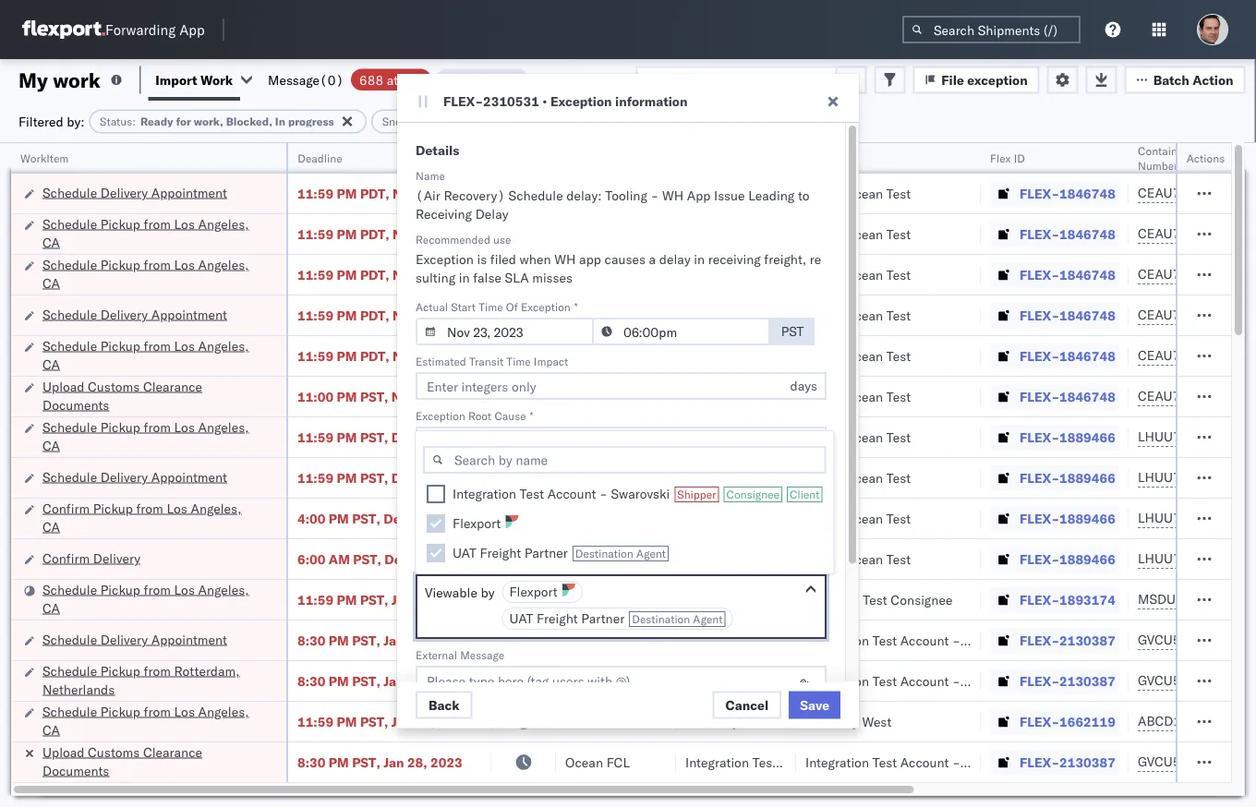Task type: locate. For each thing, give the bounding box(es) containing it.
5 4, from the top
[[420, 348, 432, 364]]

los inside confirm pickup from los angeles, ca
[[167, 500, 187, 516]]

schedule delivery appointment up schedule pickup from rotterdam, netherlands
[[43, 632, 227, 648]]

1 lagerfeld from the top
[[991, 632, 1046, 649]]

dec for schedule delivery appointment
[[392, 470, 416, 486]]

0 vertical spatial 8:30
[[298, 632, 326, 649]]

0 vertical spatial clearance
[[143, 378, 202, 395]]

0 vertical spatial message
[[268, 72, 320, 88]]

1 : from the left
[[132, 115, 136, 128]]

9 11:59 from the top
[[298, 714, 334, 730]]

23, down attach in the bottom of the page
[[411, 510, 431, 527]]

3 hlx from the top
[[1237, 266, 1257, 282]]

ceau7522281, for second schedule pickup from los angeles, ca 'link' from the top of the page
[[1138, 266, 1233, 282]]

0 vertical spatial 13,
[[419, 429, 439, 445]]

1 vertical spatial 8:30 pm pst, jan 23, 2023
[[298, 673, 463, 689]]

los for 1st schedule pickup from los angeles, ca 'link' from the bottom
[[174, 704, 195, 720]]

11:59 pm pdt, nov 4, 2022 up 11:00 pm pst, nov 8, 2022
[[298, 348, 467, 364]]

11:59 pm pst, dec 13, 2022 down 11:00 pm pst, nov 8, 2022
[[298, 429, 474, 445]]

4, left start
[[420, 307, 432, 323]]

for
[[176, 115, 191, 128]]

flexport. image
[[22, 20, 105, 39]]

schedule delivery appointment link for 4th schedule delivery appointment button from the top of the page
[[43, 631, 227, 649]]

* down recommended use exception is filed when wh app causes a delay in receiving freight, re sulting in false sla misses
[[574, 300, 578, 314]]

jan left "28,"
[[384, 754, 404, 771]]

schedule pickup from los angeles, ca button
[[43, 215, 262, 254], [43, 255, 262, 294], [43, 337, 262, 376], [43, 418, 262, 457], [43, 581, 262, 619], [43, 703, 262, 741]]

0 vertical spatial wh
[[662, 188, 684, 204]]

4, down name
[[420, 185, 432, 201]]

5 pdt, from the top
[[360, 348, 389, 364]]

attach
[[416, 463, 449, 477]]

schedule delivery appointment link
[[43, 183, 227, 202], [43, 305, 227, 324], [43, 468, 227, 486], [43, 631, 227, 649]]

in left the false
[[459, 270, 470, 286]]

2 clearance from the top
[[143, 744, 202, 760]]

documents inside button
[[43, 397, 109, 413]]

-
[[651, 188, 659, 204], [600, 486, 608, 502], [953, 632, 961, 649], [953, 673, 961, 689], [953, 754, 961, 771]]

karl for schedule pickup from rotterdam, netherlands
[[964, 673, 988, 689]]

gvcu5265864 up 'abcd1234560'
[[1138, 673, 1229, 689]]

app up import work on the top of the page
[[179, 21, 205, 38]]

2023 right "28,"
[[431, 754, 463, 771]]

0 horizontal spatial flexport
[[510, 584, 558, 600]]

pst, up the 4:00 pm pst, dec 23, 2022
[[360, 470, 388, 486]]

from inside schedule pickup from rotterdam, netherlands
[[144, 663, 171, 679]]

customs
[[88, 378, 140, 395], [88, 744, 140, 760]]

attach files
[[416, 463, 476, 477]]

7 ca from the top
[[43, 722, 60, 738]]

0 vertical spatial documents
[[43, 397, 109, 413]]

ceau7522281, hlx for first upload customs clearance documents link from the top of the page
[[1138, 388, 1257, 404]]

6 schedule pickup from los angeles, ca button from the top
[[43, 703, 262, 741]]

time left of
[[479, 300, 503, 314]]

1 vertical spatial upload
[[43, 744, 84, 760]]

hlx for 1st schedule pickup from los angeles, ca 'link' from the top of the page
[[1237, 225, 1257, 242]]

2 vertical spatial 8:30
[[298, 754, 326, 771]]

1 1846748 from the top
[[1060, 185, 1116, 201]]

clearance inside button
[[143, 378, 202, 395]]

0 vertical spatial gvcu5265864
[[1138, 632, 1229, 648]]

delivery up upload customs clearance documents button
[[101, 306, 148, 322]]

schedule
[[43, 184, 97, 200], [509, 188, 563, 204], [43, 216, 97, 232], [43, 256, 97, 273], [43, 306, 97, 322], [43, 338, 97, 354], [43, 419, 97, 435], [43, 469, 97, 485], [43, 582, 97, 598], [43, 632, 97, 648], [43, 663, 97, 679], [43, 704, 97, 720]]

1 vertical spatial time
[[507, 354, 531, 368]]

1 vertical spatial viewable
[[425, 585, 478, 601]]

11:59 pm pst, dec 13, 2022 for schedule pickup from los angeles, ca
[[298, 429, 474, 445]]

in right the delay
[[694, 251, 705, 267]]

ca for third schedule pickup from los angeles, ca 'link' from the bottom of the page
[[43, 437, 60, 454]]

schedule pickup from rotterdam, netherlands link
[[43, 662, 262, 699]]

688 at risk
[[359, 72, 423, 88]]

4, up actual
[[420, 267, 432, 283]]

1 upload from the top
[[43, 378, 84, 395]]

destination
[[632, 613, 690, 626]]

6 ceau7522281, from the top
[[1138, 388, 1233, 404]]

1 vertical spatial 24,
[[415, 714, 435, 730]]

0 vertical spatial 8:30 pm pst, jan 23, 2023
[[298, 632, 463, 649]]

1 flex-1889466 from the top
[[1020, 429, 1116, 445]]

2 upload customs clearance documents from the top
[[43, 744, 202, 779]]

3 uet from the top
[[1237, 510, 1257, 526]]

2 vertical spatial 2130387
[[1060, 754, 1116, 771]]

pickup for third schedule pickup from los angeles, ca 'link' from the bottom of the page
[[101, 419, 140, 435]]

5 11:59 from the top
[[298, 348, 334, 364]]

1 appointment from the top
[[151, 184, 227, 200]]

schedule for first schedule delivery appointment button
[[43, 184, 97, 200]]

vandelay down save in the right bottom of the page
[[806, 714, 859, 730]]

1 vertical spatial clearance
[[143, 744, 202, 760]]

drag and drop a file or
[[493, 506, 623, 522]]

2023 for schedule pickup from rotterdam, netherlands link
[[431, 673, 463, 689]]

1 vertical spatial customs
[[88, 744, 140, 760]]

resize handle column header
[[264, 143, 286, 808], [469, 143, 492, 808], [534, 143, 556, 808], [654, 143, 676, 808], [774, 143, 796, 808], [959, 143, 981, 808], [1107, 143, 1129, 808], [1209, 143, 1232, 808], [1227, 143, 1249, 808]]

1 vertical spatial upload customs clearance documents
[[43, 744, 202, 779]]

pickup for fifth schedule pickup from los angeles, ca 'link' from the top
[[101, 582, 140, 598]]

2022
[[435, 185, 467, 201], [435, 226, 467, 242], [435, 267, 467, 283], [435, 307, 467, 323], [435, 348, 467, 364], [434, 389, 466, 405], [442, 429, 474, 445], [442, 470, 474, 486], [434, 510, 466, 527], [435, 551, 467, 567]]

1 vertical spatial 11:59 pm pst, dec 13, 2022
[[298, 470, 474, 486]]

pickup inside schedule pickup from rotterdam, netherlands
[[101, 663, 140, 679]]

1 schedule delivery appointment from the top
[[43, 184, 227, 200]]

1 4, from the top
[[420, 185, 432, 201]]

2 schedule delivery appointment from the top
[[43, 306, 227, 322]]

to down shipper on the right of the page
[[679, 506, 691, 522]]

uet for confirm pickup from los angeles, ca
[[1237, 510, 1257, 526]]

flex-1889466 for confirm pickup from los angeles, ca
[[1020, 510, 1116, 527]]

3 schedule pickup from los angeles, ca from the top
[[43, 338, 249, 372]]

information
[[615, 93, 688, 109]]

4 ca from the top
[[43, 437, 60, 454]]

ceau7522281, hlx for fourth schedule pickup from los angeles, ca 'link' from the bottom of the page
[[1138, 347, 1257, 364]]

3 11:59 pm pdt, nov 4, 2022 from the top
[[298, 267, 467, 283]]

flex-1889466 for schedule pickup from los angeles, ca
[[1020, 429, 1116, 445]]

5 schedule pickup from los angeles, ca from the top
[[43, 582, 249, 616]]

exception up sulting
[[416, 251, 474, 267]]

ca for fifth schedule pickup from los angeles, ca 'link' from the top
[[43, 600, 60, 616]]

2 gvcu5265864 from the top
[[1138, 673, 1229, 689]]

ca for second schedule pickup from los angeles, ca 'link' from the top of the page
[[43, 275, 60, 291]]

2 vertical spatial 23,
[[407, 673, 427, 689]]

nov for fourth schedule pickup from los angeles, ca 'link' from the bottom of the page
[[393, 348, 417, 364]]

0 horizontal spatial message
[[268, 72, 320, 88]]

freight
[[537, 611, 578, 627]]

from for fifth schedule pickup from los angeles, ca 'link' from the top
[[144, 582, 171, 598]]

consignee inside button
[[806, 151, 859, 165]]

uet
[[1237, 429, 1257, 445], [1237, 469, 1257, 486], [1237, 510, 1257, 526], [1237, 551, 1257, 567]]

gvcu5265864
[[1138, 632, 1229, 648], [1138, 673, 1229, 689], [1138, 754, 1229, 770]]

dec up attach in the bottom of the page
[[392, 429, 416, 445]]

4 appointment from the top
[[151, 632, 227, 648]]

1 horizontal spatial wh
[[662, 188, 684, 204]]

0 horizontal spatial *
[[530, 409, 534, 423]]

schedule delivery appointment link up upload customs clearance documents button
[[43, 305, 227, 324]]

dec up the 4:00 pm pst, dec 23, 2022
[[392, 470, 416, 486]]

ocean fcl
[[565, 185, 630, 201], [565, 267, 630, 283], [565, 307, 630, 323], [565, 348, 630, 364], [565, 389, 630, 405], [565, 429, 630, 445], [565, 470, 630, 486], [565, 510, 630, 527], [565, 551, 630, 567], [565, 592, 630, 608], [565, 632, 630, 649], [565, 673, 630, 689], [565, 714, 630, 730], [565, 754, 630, 771]]

1 vertical spatial *
[[530, 409, 534, 423]]

11:59 for second schedule pickup from los angeles, ca 'link' from the top of the page
[[298, 267, 334, 283]]

13, up attach in the bottom of the page
[[419, 429, 439, 445]]

0 horizontal spatial :
[[132, 115, 136, 128]]

0 vertical spatial app
[[179, 21, 205, 38]]

1 vertical spatial karl
[[964, 673, 988, 689]]

appointment down "workitem" button
[[151, 184, 227, 200]]

integration test account - karl lagerfeld down west
[[806, 754, 1046, 771]]

forwarding app link
[[22, 20, 205, 39]]

1 ca from the top
[[43, 234, 60, 250]]

exception inside recommended use exception is filed when wh app causes a delay in receiving freight, re sulting in false sla misses
[[416, 251, 474, 267]]

root
[[468, 409, 492, 423]]

4 fcl from the top
[[607, 348, 630, 364]]

8:30 down 11:59 pm pst, jan 24, 2023
[[298, 754, 326, 771]]

lhuu7894563, for schedule delivery appointment
[[1138, 469, 1234, 486]]

1889466 for schedule delivery appointment
[[1060, 470, 1116, 486]]

0 horizontal spatial time
[[479, 300, 503, 314]]

confirm for confirm delivery
[[43, 550, 90, 566]]

nov down sulting
[[393, 307, 417, 323]]

2 11:59 pm pst, dec 13, 2022 from the top
[[298, 470, 474, 486]]

pst
[[781, 323, 804, 340]]

lagerfeld
[[991, 632, 1046, 649], [991, 673, 1046, 689], [991, 754, 1046, 771]]

los
[[174, 216, 195, 232], [174, 256, 195, 273], [174, 338, 195, 354], [174, 419, 195, 435], [167, 500, 187, 516], [174, 582, 195, 598], [174, 704, 195, 720]]

schedule delivery appointment link down "workitem" button
[[43, 183, 227, 202]]

1 horizontal spatial *
[[574, 300, 578, 314]]

5 1846748 from the top
[[1060, 348, 1116, 364]]

schedule delivery appointment button up upload customs clearance documents button
[[43, 305, 227, 326]]

1 vertical spatial 2130387
[[1060, 673, 1116, 689]]

schedule delivery appointment button up confirm pickup from los angeles, ca
[[43, 468, 227, 488]]

on
[[472, 72, 487, 88]]

appointment up upload customs clearance documents button
[[151, 306, 227, 322]]

my
[[18, 67, 48, 92]]

ceau7522281, hlx for 1st schedule pickup from los angeles, ca 'link' from the top of the page
[[1138, 225, 1257, 242]]

pickup for 1st schedule pickup from los angeles, ca 'link' from the bottom
[[101, 704, 140, 720]]

7 11:59 from the top
[[298, 470, 334, 486]]

pickup
[[101, 216, 140, 232], [101, 256, 140, 273], [101, 338, 140, 354], [101, 419, 140, 435], [93, 500, 133, 516], [101, 582, 140, 598], [101, 663, 140, 679], [101, 704, 140, 720]]

2 upload from the top
[[43, 744, 84, 760]]

a inside recommended use exception is filed when wh app causes a delay in receiving freight, re sulting in false sla misses
[[649, 251, 656, 267]]

schedule delivery appointment down "workitem" button
[[43, 184, 227, 200]]

use
[[493, 232, 511, 246]]

angeles, inside confirm pickup from los angeles, ca
[[191, 500, 242, 516]]

1 1889466 from the top
[[1060, 429, 1116, 445]]

jan for fifth schedule pickup from los angeles, ca 'link' from the top
[[392, 592, 412, 608]]

2023 right the 12,
[[439, 592, 471, 608]]

8 fcl from the top
[[607, 510, 630, 527]]

vandelay for vandelay west
[[806, 714, 859, 730]]

2022 for first schedule pickup from los angeles, ca button from the top of the page
[[435, 226, 467, 242]]

nov up 11:00 pm pst, nov 8, 2022
[[393, 348, 417, 364]]

schedule delivery appointment up confirm pickup from los angeles, ca
[[43, 469, 227, 485]]

a left the delay
[[649, 251, 656, 267]]

confirm inside confirm pickup from los angeles, ca
[[43, 500, 90, 516]]

transit
[[469, 354, 504, 368]]

app left issue at right
[[687, 188, 711, 204]]

23, down 'external'
[[407, 673, 427, 689]]

0 horizontal spatial vandelay
[[686, 714, 739, 730]]

5 ca from the top
[[43, 519, 60, 535]]

1 vertical spatial wh
[[555, 251, 576, 267]]

1 vertical spatial a
[[579, 506, 586, 522]]

Search Shipments (/) text field
[[903, 16, 1081, 43]]

1 vertical spatial to
[[679, 506, 691, 522]]

0 vertical spatial *
[[574, 300, 578, 314]]

2022 for upload customs clearance documents button
[[434, 389, 466, 405]]

2 integration test account - karl lagerfeld from the top
[[806, 673, 1046, 689]]

angeles, for fifth schedule pickup from los angeles, ca 'link' from the top
[[198, 582, 249, 598]]

2130387 for schedule pickup from rotterdam, netherlands
[[1060, 673, 1116, 689]]

0 horizontal spatial to
[[679, 506, 691, 522]]

3 appointment from the top
[[151, 469, 227, 485]]

11:00 pm pst, nov 8, 2022
[[298, 389, 466, 405]]

1 upload customs clearance documents from the top
[[43, 378, 202, 413]]

time for transit
[[507, 354, 531, 368]]

delivery for "confirm delivery" button
[[93, 550, 141, 566]]

flexport inside button
[[510, 584, 558, 600]]

schedule delivery appointment up upload customs clearance documents button
[[43, 306, 227, 322]]

leading
[[749, 188, 795, 204]]

24, up the 12,
[[412, 551, 432, 567]]

1 lhuu7894563, uet from the top
[[1138, 429, 1257, 445]]

viewable for viewable parties
[[416, 557, 461, 571]]

ready
[[140, 115, 173, 128]]

pst,
[[360, 389, 388, 405], [360, 429, 388, 445], [360, 470, 388, 486], [352, 510, 380, 527], [353, 551, 381, 567], [360, 592, 388, 608], [352, 632, 380, 649], [352, 673, 380, 689], [360, 714, 388, 730], [352, 754, 380, 771]]

blocked,
[[226, 115, 272, 128]]

4 4, from the top
[[420, 307, 432, 323]]

3 schedule delivery appointment button from the top
[[43, 468, 227, 488]]

0 vertical spatial 2130387
[[1060, 632, 1116, 649]]

11:59 for fifth schedule pickup from los angeles, ca 'link' from the top
[[298, 592, 334, 608]]

0 vertical spatial lagerfeld
[[991, 632, 1046, 649]]

23, down the 12,
[[407, 632, 427, 649]]

1 horizontal spatial time
[[507, 354, 531, 368]]

1 ceau7522281, hlx from the top
[[1138, 185, 1257, 201]]

1 gvcu5265864 from the top
[[1138, 632, 1229, 648]]

1 vertical spatial 8:30
[[298, 673, 326, 689]]

customs inside button
[[88, 378, 140, 395]]

0 vertical spatial upload
[[43, 378, 84, 395]]

delivery down confirm pickup from los angeles, ca
[[93, 550, 141, 566]]

gvcu5265864 down 'abcd1234560'
[[1138, 754, 1229, 770]]

•
[[543, 93, 547, 109]]

schedule for 3rd schedule pickup from los angeles, ca button
[[43, 338, 97, 354]]

at
[[387, 72, 398, 88]]

2022 for 3rd schedule pickup from los angeles, ca button
[[435, 348, 467, 364]]

8:30 down 6:00
[[298, 632, 326, 649]]

2 uet from the top
[[1237, 469, 1257, 486]]

1 vertical spatial lagerfeld
[[991, 673, 1046, 689]]

jan down 11:59 pm pst, jan 12, 2023
[[384, 632, 404, 649]]

appointment up confirm pickup from los angeles, ca link
[[151, 469, 227, 485]]

click to upload button
[[631, 501, 750, 528]]

actual
[[416, 300, 448, 314]]

2 2130387 from the top
[[1060, 673, 1116, 689]]

8:30 pm pst, jan 23, 2023 for schedule delivery appointment
[[298, 632, 463, 649]]

2 11:59 pm pdt, nov 4, 2022 from the top
[[298, 226, 467, 242]]

ceau7522281, hlx for second schedule pickup from los angeles, ca 'link' from the top of the page
[[1138, 266, 1257, 282]]

pickup inside confirm pickup from los angeles, ca
[[93, 500, 133, 516]]

0 vertical spatial flex-2130387
[[1020, 632, 1116, 649]]

4, up 8,
[[420, 348, 432, 364]]

2023 down the back
[[439, 714, 471, 730]]

delivery up schedule pickup from rotterdam, netherlands
[[101, 632, 148, 648]]

2 flex-1889466 from the top
[[1020, 470, 1116, 486]]

1889466 for schedule pickup from los angeles, ca
[[1060, 429, 1116, 445]]

from inside confirm pickup from los angeles, ca
[[136, 500, 163, 516]]

2023 up the back
[[431, 673, 463, 689]]

None checkbox
[[427, 485, 445, 504]]

partner
[[581, 611, 625, 627]]

wh
[[662, 188, 684, 204], [555, 251, 576, 267]]

2 lhuu7894563, uet from the top
[[1138, 469, 1257, 486]]

from for schedule pickup from rotterdam, netherlands link
[[144, 663, 171, 679]]

1 horizontal spatial to
[[798, 188, 810, 204]]

0 vertical spatial 23,
[[411, 510, 431, 527]]

schedule for first schedule pickup from los angeles, ca button from the top of the page
[[43, 216, 97, 232]]

confirm up confirm delivery
[[43, 500, 90, 516]]

11:59 for schedule delivery appointment link related to second schedule delivery appointment button from the bottom
[[298, 470, 334, 486]]

3 fcl from the top
[[607, 307, 630, 323]]

to inside 'name (air recovery) schedule delay: tooling - wh app issue leading to receiving delay'
[[798, 188, 810, 204]]

from for third schedule pickup from los angeles, ca 'link' from the bottom of the page
[[144, 419, 171, 435]]

vandelay west
[[806, 714, 892, 730]]

24, for 2022
[[412, 551, 432, 567]]

pst, for schedule pickup from rotterdam, netherlands link
[[352, 673, 380, 689]]

4, down receiving
[[420, 226, 432, 242]]

lagerfeld for schedule delivery appointment
[[991, 632, 1046, 649]]

2 flex-2130387 from the top
[[1020, 673, 1116, 689]]

lhuu7894563, uet for schedule pickup from los angeles, ca
[[1138, 429, 1257, 445]]

6 ca from the top
[[43, 600, 60, 616]]

pst, right am
[[353, 551, 381, 567]]

2 lhuu7894563, from the top
[[1138, 469, 1234, 486]]

2023
[[439, 592, 471, 608], [431, 632, 463, 649], [431, 673, 463, 689], [439, 714, 471, 730], [431, 754, 463, 771]]

pst, down 11:00 pm pst, nov 8, 2022
[[360, 429, 388, 445]]

pst, up 8:30 pm pst, jan 28, 2023 at left
[[360, 714, 388, 730]]

3 integration test account - karl lagerfeld from the top
[[806, 754, 1046, 771]]

1 horizontal spatial :
[[425, 115, 429, 128]]

2 lagerfeld from the top
[[991, 673, 1046, 689]]

8:30 pm pst, jan 23, 2023 for schedule pickup from rotterdam, netherlands
[[298, 673, 463, 689]]

schedule delivery appointment button up schedule pickup from rotterdam, netherlands
[[43, 631, 227, 651]]

filtered by:
[[18, 113, 85, 129]]

appointment
[[151, 184, 227, 200], [151, 306, 227, 322], [151, 469, 227, 485], [151, 632, 227, 648]]

from for confirm pickup from los angeles, ca link
[[136, 500, 163, 516]]

6 1846748 from the top
[[1060, 389, 1116, 405]]

re
[[810, 251, 822, 267]]

0 vertical spatial time
[[479, 300, 503, 314]]

1 vertical spatial upload customs clearance documents link
[[43, 743, 262, 780]]

hlx for first upload customs clearance documents link from the top of the page
[[1237, 388, 1257, 404]]

pst, for schedule delivery appointment link related to second schedule delivery appointment button from the bottom
[[360, 470, 388, 486]]

1 horizontal spatial vandelay
[[806, 714, 859, 730]]

filtered
[[18, 113, 63, 129]]

11:59 pm pdt, nov 4, 2022 down deadline 'button' at the left
[[298, 185, 467, 201]]

lagerfeld down flex-1662119
[[991, 754, 1046, 771]]

3 flex-1846748 from the top
[[1020, 267, 1116, 283]]

11 ocean fcl from the top
[[565, 632, 630, 649]]

0 horizontal spatial in
[[459, 270, 470, 286]]

flex-2130387 down flex-1893174
[[1020, 632, 1116, 649]]

integration test account - karl lagerfeld up west
[[806, 673, 1046, 689]]

a
[[649, 251, 656, 267], [579, 506, 586, 522]]

0 vertical spatial customs
[[88, 378, 140, 395]]

1 fcl from the top
[[607, 185, 630, 201]]

2 8:30 from the top
[[298, 673, 326, 689]]

0 vertical spatial upload customs clearance documents
[[43, 378, 202, 413]]

angeles,
[[198, 216, 249, 232], [198, 256, 249, 273], [198, 338, 249, 354], [198, 419, 249, 435], [191, 500, 242, 516], [198, 582, 249, 598], [198, 704, 249, 720]]

2023 for fifth schedule pickup from los angeles, ca 'link' from the top
[[439, 592, 471, 608]]

2 8:30 pm pst, jan 23, 2023 from the top
[[298, 673, 463, 689]]

wh up misses
[[555, 251, 576, 267]]

from for second schedule pickup from los angeles, ca 'link' from the top of the page
[[144, 256, 171, 273]]

schedule delivery appointment for second schedule delivery appointment button from the top of the page
[[43, 306, 227, 322]]

integration up drag
[[453, 486, 516, 502]]

lagerfeld for schedule pickup from rotterdam, netherlands
[[991, 673, 1046, 689]]

2 1846748 from the top
[[1060, 226, 1116, 242]]

dec
[[392, 429, 416, 445], [392, 470, 416, 486], [384, 510, 408, 527], [385, 551, 409, 567]]

1 resize handle column header from the left
[[264, 143, 286, 808]]

dec for schedule pickup from los angeles, ca
[[392, 429, 416, 445]]

2 karl from the top
[[964, 673, 988, 689]]

2 vertical spatial gvcu5265864
[[1138, 754, 1229, 770]]

upload inside upload customs clearance documents button
[[43, 378, 84, 395]]

2023 down the 12,
[[431, 632, 463, 649]]

2130387 down 1662119
[[1060, 754, 1116, 771]]

nov up actual
[[393, 267, 417, 283]]

1 vertical spatial in
[[459, 270, 470, 286]]

0 vertical spatial 24,
[[412, 551, 432, 567]]

2 vertical spatial karl
[[964, 754, 988, 771]]

1 vertical spatial message
[[460, 648, 505, 662]]

8 11:59 from the top
[[298, 592, 334, 608]]

13, left files
[[419, 470, 439, 486]]

viewable
[[416, 557, 461, 571], [425, 585, 478, 601]]

: left no
[[425, 115, 429, 128]]

hlx for second schedule pickup from los angeles, ca 'link' from the top of the page
[[1237, 266, 1257, 282]]

3 pdt, from the top
[[360, 267, 389, 283]]

lagerfeld up flex-1662119
[[991, 673, 1046, 689]]

3 schedule delivery appointment link from the top
[[43, 468, 227, 486]]

schedule pickup from los angeles, ca
[[43, 216, 249, 250], [43, 256, 249, 291], [43, 338, 249, 372], [43, 419, 249, 454], [43, 582, 249, 616], [43, 704, 249, 738]]

11:59 pm pdt, nov 4, 2022 down sulting
[[298, 307, 467, 323]]

0 vertical spatial in
[[694, 251, 705, 267]]

0 horizontal spatial a
[[579, 506, 586, 522]]

customs for 1st upload customs clearance documents link from the bottom
[[88, 744, 140, 760]]

back button
[[416, 692, 473, 719]]

jan up 11:59 pm pst, jan 24, 2023
[[384, 673, 404, 689]]

2 vertical spatial integration test account - karl lagerfeld
[[806, 754, 1046, 771]]

message right 'external'
[[460, 648, 505, 662]]

1 ceau7522281, from the top
[[1138, 185, 1233, 201]]

to inside button
[[679, 506, 691, 522]]

integration test account - karl lagerfeld down bookings test consignee
[[806, 632, 1046, 649]]

28,
[[407, 754, 427, 771]]

1889466 for confirm pickup from los angeles, ca
[[1060, 510, 1116, 527]]

schedule delivery appointment link up schedule pickup from rotterdam, netherlands
[[43, 631, 227, 649]]

2 documents from the top
[[43, 763, 109, 779]]

8 resize handle column header from the left
[[1209, 143, 1232, 808]]

lhuu7894563, for confirm pickup from los angeles, ca
[[1138, 510, 1234, 526]]

lhuu7894563,
[[1138, 429, 1234, 445], [1138, 469, 1234, 486], [1138, 510, 1234, 526], [1138, 551, 1234, 567]]

: left ready
[[132, 115, 136, 128]]

7 fcl from the top
[[607, 470, 630, 486]]

1 vertical spatial gvcu5265864
[[1138, 673, 1229, 689]]

0 vertical spatial upload customs clearance documents link
[[43, 377, 262, 414]]

3 karl from the top
[[964, 754, 988, 771]]

cancel button
[[713, 692, 782, 719]]

flex-1893174 button
[[990, 587, 1120, 613], [990, 587, 1120, 613]]

4 schedule pickup from los angeles, ca button from the top
[[43, 418, 262, 457]]

1 vandelay from the left
[[686, 714, 739, 730]]

2310531
[[483, 93, 539, 109]]

flex-2130387 down flex-1662119
[[1020, 754, 1116, 771]]

schedule inside schedule pickup from rotterdam, netherlands
[[43, 663, 97, 679]]

pickup for confirm pickup from los angeles, ca link
[[93, 500, 133, 516]]

west
[[862, 714, 892, 730]]

1 vertical spatial flex-2130387
[[1020, 673, 1116, 689]]

schedule delivery appointment for second schedule delivery appointment button from the bottom
[[43, 469, 227, 485]]

pst, up 11:59 pm pst, jan 24, 2023
[[352, 673, 380, 689]]

estimated
[[416, 354, 466, 368]]

nov for first upload customs clearance documents link from the top of the page
[[392, 389, 416, 405]]

11:59 pm pst, dec 13, 2022
[[298, 429, 474, 445], [298, 470, 474, 486]]

to right leading
[[798, 188, 810, 204]]

3 resize handle column header from the left
[[534, 143, 556, 808]]

8:30 pm pst, jan 23, 2023 down 11:59 pm pst, jan 12, 2023
[[298, 632, 463, 649]]

1 horizontal spatial a
[[649, 251, 656, 267]]

2 confirm from the top
[[43, 550, 90, 566]]

integration test account - swarovski shipper
[[453, 486, 716, 502]]

id
[[1014, 151, 1025, 165]]

0 vertical spatial karl
[[964, 632, 988, 649]]

24, down the back
[[415, 714, 435, 730]]

confirm down confirm pickup from los angeles, ca
[[43, 550, 90, 566]]

0 vertical spatial confirm
[[43, 500, 90, 516]]

pst, down 6:00 am pst, dec 24, 2022
[[360, 592, 388, 608]]

1 vertical spatial app
[[687, 188, 711, 204]]

flex-1846748
[[1020, 185, 1116, 201], [1020, 226, 1116, 242], [1020, 267, 1116, 283], [1020, 307, 1116, 323], [1020, 348, 1116, 364], [1020, 389, 1116, 405]]

0 vertical spatial viewable
[[416, 557, 461, 571]]

4 lhuu7894563, uet from the top
[[1138, 551, 1257, 567]]

2130387 down 1893174
[[1060, 632, 1116, 649]]

pst, for 4th schedule delivery appointment button from the top of the page schedule delivery appointment link
[[352, 632, 380, 649]]

viewable up viewable by
[[416, 557, 461, 571]]

dec up 6:00 am pst, dec 24, 2022
[[384, 510, 408, 527]]

ocean
[[565, 185, 603, 201], [725, 185, 763, 201], [846, 185, 883, 201], [846, 226, 883, 242], [565, 267, 603, 283], [725, 267, 763, 283], [846, 267, 883, 283], [565, 307, 603, 323], [725, 307, 763, 323], [846, 307, 883, 323], [565, 348, 603, 364], [725, 348, 763, 364], [846, 348, 883, 364], [565, 389, 603, 405], [725, 389, 763, 405], [846, 389, 883, 405], [565, 429, 603, 445], [725, 429, 763, 445], [846, 429, 883, 445], [565, 470, 603, 486], [725, 470, 763, 486], [846, 470, 883, 486], [565, 510, 603, 527], [846, 510, 883, 527], [565, 551, 603, 567], [725, 551, 763, 567], [846, 551, 883, 567], [565, 592, 603, 608], [565, 632, 603, 649], [565, 673, 603, 689], [565, 714, 603, 730], [565, 754, 603, 771]]

clearance
[[143, 378, 202, 395], [143, 744, 202, 760]]

workitem button
[[11, 147, 268, 165]]

pdt,
[[360, 185, 389, 201], [360, 226, 389, 242], [360, 267, 389, 283], [360, 307, 389, 323], [360, 348, 389, 364]]

viewable down the viewable parties
[[425, 585, 478, 601]]

gvcu5265864 for schedule pickup from rotterdam, netherlands
[[1138, 673, 1229, 689]]

time right transit
[[507, 354, 531, 368]]

0 horizontal spatial wh
[[555, 251, 576, 267]]

Search Work text field
[[636, 66, 837, 94]]

schedule pickup from los angeles, ca for fifth schedule pickup from los angeles, ca 'link' from the top
[[43, 582, 249, 616]]

work
[[201, 72, 233, 88]]

2 ceau7522281, hlx from the top
[[1138, 225, 1257, 242]]

0 vertical spatial a
[[649, 251, 656, 267]]

confirm pickup from los angeles, ca button
[[43, 499, 262, 538]]

flex
[[990, 151, 1011, 165]]

0 vertical spatial to
[[798, 188, 810, 204]]

ceau7522281, for first upload customs clearance documents link from the top of the page
[[1138, 388, 1233, 404]]

message up in
[[268, 72, 320, 88]]

* right cause
[[530, 409, 534, 423]]

a left 'file'
[[579, 506, 586, 522]]

flex-2130387 up flex-1662119
[[1020, 673, 1116, 689]]

2 vertical spatial lagerfeld
[[991, 754, 1046, 771]]

1 vertical spatial documents
[[43, 763, 109, 779]]

2 vertical spatial flex-2130387
[[1020, 754, 1116, 771]]

vandelay down "cancel"
[[686, 714, 739, 730]]

1 horizontal spatial app
[[687, 188, 711, 204]]

9 ocean fcl from the top
[[565, 551, 630, 567]]

delivery inside button
[[93, 550, 141, 566]]

1 vertical spatial 13,
[[419, 470, 439, 486]]

2 schedule delivery appointment button from the top
[[43, 305, 227, 326]]

1 vertical spatial integration test account - karl lagerfeld
[[806, 673, 1046, 689]]

nov down receiving
[[393, 226, 417, 242]]

name
[[416, 169, 445, 182]]

1 horizontal spatial flexport
[[686, 592, 734, 608]]

1 vertical spatial confirm
[[43, 550, 90, 566]]

wh inside recommended use exception is filed when wh app causes a delay in receiving freight, re sulting in false sla misses
[[555, 251, 576, 267]]

flexport demo consignee
[[686, 592, 837, 608]]

ca inside confirm pickup from los angeles, ca
[[43, 519, 60, 535]]

documents
[[43, 397, 109, 413], [43, 763, 109, 779]]

0 vertical spatial integration test account - karl lagerfeld
[[806, 632, 1046, 649]]

schedule delivery appointment button
[[43, 183, 227, 204], [43, 305, 227, 326], [43, 468, 227, 488], [43, 631, 227, 651]]

6 ocean fcl from the top
[[565, 429, 630, 445]]

9 resize handle column header from the left
[[1227, 143, 1249, 808]]

0 vertical spatial 11:59 pm pst, dec 13, 2022
[[298, 429, 474, 445]]



Task type: vqa. For each thing, say whether or not it's contained in the screenshot.


Task type: describe. For each thing, give the bounding box(es) containing it.
11:59 pm pst, jan 12, 2023
[[298, 592, 471, 608]]

pst, for first upload customs clearance documents link from the top of the page
[[360, 389, 388, 405]]

schedule for 4th schedule delivery appointment button from the top of the page
[[43, 632, 97, 648]]

schedule delivery appointment link for second schedule delivery appointment button from the bottom
[[43, 468, 227, 486]]

6 schedule pickup from los angeles, ca link from the top
[[43, 703, 262, 740]]

upload for 1st upload customs clearance documents link from the bottom
[[43, 744, 84, 760]]

4 hlx from the top
[[1237, 307, 1257, 323]]

demo
[[737, 592, 772, 608]]

schedule for second schedule delivery appointment button from the bottom
[[43, 469, 97, 485]]

by
[[481, 585, 495, 601]]

flex-1889466 for schedule delivery appointment
[[1020, 470, 1116, 486]]

hlx for fourth schedule pickup from los angeles, ca 'link' from the bottom of the page
[[1237, 347, 1257, 364]]

exception
[[968, 72, 1028, 88]]

688
[[359, 72, 384, 88]]

8:30 for schedule pickup from rotterdam, netherlands
[[298, 673, 326, 689]]

external message
[[416, 648, 505, 662]]

4 ceau7522281, from the top
[[1138, 307, 1233, 323]]

sulting
[[416, 270, 456, 286]]

24, for 2023
[[415, 714, 435, 730]]

4, for second schedule pickup from los angeles, ca 'link' from the top of the page
[[420, 267, 432, 283]]

swarovski
[[611, 486, 670, 502]]

nov down name
[[393, 185, 417, 201]]

4, for fourth schedule pickup from los angeles, ca 'link' from the bottom of the page
[[420, 348, 432, 364]]

1893174
[[1060, 592, 1116, 608]]

name (air recovery) schedule delay: tooling - wh app issue leading to receiving delay
[[416, 169, 810, 222]]

schedule delivery appointment link for first schedule delivery appointment button
[[43, 183, 227, 202]]

11:59 for 1st schedule pickup from los angeles, ca 'link' from the top of the page
[[298, 226, 334, 242]]

4:00 pm pst, dec 23, 2022
[[298, 510, 466, 527]]

appointment for second schedule delivery appointment button from the top of the page
[[151, 306, 227, 322]]

14 ocean fcl from the top
[[565, 754, 630, 771]]

schedule for second schedule delivery appointment button from the top of the page
[[43, 306, 97, 322]]

delay
[[659, 251, 691, 267]]

schedule delivery appointment for first schedule delivery appointment button
[[43, 184, 227, 200]]

6:00
[[298, 551, 326, 567]]

1 11:59 from the top
[[298, 185, 334, 201]]

6:00 am pst, dec 24, 2022
[[298, 551, 467, 567]]

click
[[644, 506, 676, 522]]

1 schedule delivery appointment button from the top
[[43, 183, 227, 204]]

4 uet from the top
[[1237, 551, 1257, 567]]

app
[[579, 251, 601, 267]]

8 ocean fcl from the top
[[565, 510, 630, 527]]

recovery)
[[444, 188, 505, 204]]

pst, for confirm pickup from los angeles, ca link
[[352, 510, 380, 527]]

pdt, for 1st schedule pickup from los angeles, ca 'link' from the top of the page
[[360, 226, 389, 242]]

flexport for flexport demo consignee
[[686, 592, 734, 608]]

166
[[445, 72, 469, 88]]

MMM D, YYYY text field
[[416, 318, 594, 346]]

3 ocean fcl from the top
[[565, 307, 630, 323]]

2 flex-1846748 from the top
[[1020, 226, 1116, 242]]

pdt, for fourth schedule pickup from los angeles, ca 'link' from the bottom of the page
[[360, 348, 389, 364]]

schedule pickup from los angeles, ca for 1st schedule pickup from los angeles, ca 'link' from the top of the page
[[43, 216, 249, 250]]

4 lhuu7894563, from the top
[[1138, 551, 1234, 567]]

5 ocean fcl from the top
[[565, 389, 630, 405]]

issue
[[714, 188, 745, 204]]

13 fcl from the top
[[607, 714, 630, 730]]

nov for second schedule pickup from los angeles, ca 'link' from the top of the page
[[393, 267, 417, 283]]

file
[[590, 506, 608, 522]]

delay
[[475, 206, 509, 222]]

0 horizontal spatial app
[[179, 21, 205, 38]]

1 pdt, from the top
[[360, 185, 389, 201]]

2 ocean fcl from the top
[[565, 267, 630, 283]]

8:30 pm pst, jan 28, 2023
[[298, 754, 463, 771]]

karl for schedule delivery appointment
[[964, 632, 988, 649]]

6 fcl from the top
[[607, 429, 630, 445]]

exception root cause *
[[416, 409, 534, 423]]

bookings test consignee
[[806, 592, 953, 608]]

click to upload
[[644, 506, 737, 522]]

flex-1662119
[[1020, 714, 1116, 730]]

file exception
[[942, 72, 1028, 88]]

viewable for viewable by
[[425, 585, 478, 601]]

pickup for schedule pickup from rotterdam, netherlands link
[[101, 663, 140, 679]]

pickup for second schedule pickup from los angeles, ca 'link' from the top of the page
[[101, 256, 140, 273]]

6 resize handle column header from the left
[[959, 143, 981, 808]]

schedule inside 'name (air recovery) schedule delay: tooling - wh app issue leading to receiving delay'
[[509, 188, 563, 204]]

11:59 pm pst, jan 24, 2023
[[298, 714, 471, 730]]

confirm for confirm pickup from los angeles, ca
[[43, 500, 90, 516]]

integration down bookings
[[806, 632, 869, 649]]

schedule delivery appointment link for second schedule delivery appointment button from the top of the page
[[43, 305, 227, 324]]

5 schedule pickup from los angeles, ca link from the top
[[43, 581, 262, 618]]

save button
[[789, 692, 841, 719]]

workitem
[[20, 151, 69, 165]]

receiving
[[416, 206, 472, 222]]

gvcu5265864 for schedule delivery appointment
[[1138, 632, 1229, 648]]

status : ready for work, blocked, in progress
[[100, 115, 334, 128]]

dec for confirm pickup from los angeles, ca
[[384, 510, 408, 527]]

viewable by
[[425, 585, 495, 601]]

2 schedule pickup from los angeles, ca button from the top
[[43, 255, 262, 294]]

2023 for 1st schedule pickup from los angeles, ca 'link' from the bottom
[[439, 714, 471, 730]]

1 vertical spatial 23,
[[407, 632, 427, 649]]

estimated transit time impact
[[416, 354, 569, 368]]

lhuu7894563, for schedule pickup from los angeles, ca
[[1138, 429, 1234, 445]]

delay:
[[567, 188, 602, 204]]

pst, down 11:59 pm pst, jan 24, 2023
[[352, 754, 380, 771]]

2023 for 4th schedule delivery appointment button from the top of the page schedule delivery appointment link
[[431, 632, 463, 649]]

1 11:59 pm pdt, nov 4, 2022 from the top
[[298, 185, 467, 201]]

schedule for third schedule pickup from los angeles, ca button from the bottom of the page
[[43, 419, 97, 435]]

pst, for third schedule pickup from los angeles, ca 'link' from the bottom of the page
[[360, 429, 388, 445]]

flexport for flexport
[[510, 584, 558, 600]]

4 flex-1846748 from the top
[[1020, 307, 1116, 323]]

1 hlx from the top
[[1237, 185, 1257, 201]]

msdu7304509
[[1138, 591, 1232, 607]]

1 horizontal spatial message
[[460, 648, 505, 662]]

8,
[[419, 389, 431, 405]]

pst, for fifth schedule pickup from los angeles, ca 'link' from the top
[[360, 592, 388, 608]]

1 upload customs clearance documents link from the top
[[43, 377, 262, 414]]

integration up save in the right bottom of the page
[[806, 673, 869, 689]]

uet for schedule pickup from los angeles, ca
[[1237, 429, 1257, 445]]

11 fcl from the top
[[607, 632, 630, 649]]

angeles, for third schedule pickup from los angeles, ca 'link' from the bottom of the page
[[198, 419, 249, 435]]

uat
[[510, 611, 533, 627]]

1846748 for first upload customs clearance documents link from the top of the page
[[1060, 389, 1116, 405]]

schedule pickup from rotterdam, netherlands
[[43, 663, 240, 698]]

risk
[[402, 72, 423, 88]]

drop
[[549, 506, 576, 522]]

166 on track
[[445, 72, 520, 88]]

pst, for 1st schedule pickup from los angeles, ca 'link' from the bottom
[[360, 714, 388, 730]]

schedule pickup from los angeles, ca for fourth schedule pickup from los angeles, ca 'link' from the bottom of the page
[[43, 338, 249, 372]]

schedule delivery appointment for 4th schedule delivery appointment button from the top of the page
[[43, 632, 227, 648]]

- inside 'name (air recovery) schedule delay: tooling - wh app issue leading to receiving delay'
[[651, 188, 659, 204]]

delivery for 4th schedule delivery appointment button from the top of the page
[[101, 632, 148, 648]]

4:00
[[298, 510, 326, 527]]

1 horizontal spatial in
[[694, 251, 705, 267]]

1 schedule pickup from los angeles, ca link from the top
[[43, 215, 262, 252]]

1 ocean fcl from the top
[[565, 185, 630, 201]]

wh inside 'name (air recovery) schedule delay: tooling - wh app issue leading to receiving delay'
[[662, 188, 684, 204]]

4 ocean fcl from the top
[[565, 348, 630, 364]]

integration test account - karl lagerfeld for schedule delivery appointment
[[806, 632, 1046, 649]]

4 1889466 from the top
[[1060, 551, 1116, 567]]

when
[[520, 251, 551, 267]]

5 fcl from the top
[[607, 389, 630, 405]]

13 ocean fcl from the top
[[565, 714, 630, 730]]

drag
[[493, 506, 520, 522]]

4 11:59 from the top
[[298, 307, 334, 323]]

flex id
[[990, 151, 1025, 165]]

11:00
[[298, 389, 334, 405]]

progress
[[288, 115, 334, 128]]

(0)
[[320, 72, 344, 88]]

23, for rotterdam,
[[407, 673, 427, 689]]

los for fifth schedule pickup from los angeles, ca 'link' from the top
[[174, 582, 195, 598]]

confirm delivery button
[[43, 549, 141, 570]]

clearance for first upload customs clearance documents link from the top of the page
[[143, 378, 202, 395]]

upload customs clearance documents button
[[43, 377, 262, 416]]

angeles, for 1st schedule pickup from los angeles, ca 'link' from the bottom
[[198, 704, 249, 720]]

4 flex-1889466 from the top
[[1020, 551, 1116, 567]]

schedule pickup from rotterdam, netherlands button
[[43, 662, 262, 701]]

3 schedule pickup from los angeles, ca link from the top
[[43, 337, 262, 374]]

file
[[942, 72, 964, 88]]

3 2130387 from the top
[[1060, 754, 1116, 771]]

4 ceau7522281, hlx from the top
[[1138, 307, 1257, 323]]

work,
[[194, 115, 223, 128]]

14 fcl from the top
[[607, 754, 630, 771]]

deadline
[[298, 151, 342, 165]]

3 flex-2130387 from the top
[[1020, 754, 1116, 771]]

app inside 'name (air recovery) schedule delay: tooling - wh app issue leading to receiving delay'
[[687, 188, 711, 204]]

delivery for second schedule delivery appointment button from the bottom
[[101, 469, 148, 485]]

nov for 1st schedule pickup from los angeles, ca 'link' from the top of the page
[[393, 226, 417, 242]]

appointment for second schedule delivery appointment button from the bottom
[[151, 469, 227, 485]]

flex id button
[[981, 147, 1111, 165]]

11:59 for fourth schedule pickup from los angeles, ca 'link' from the bottom of the page
[[298, 348, 334, 364]]

12 ocean fcl from the top
[[565, 673, 630, 689]]

3 gvcu5265864 from the top
[[1138, 754, 1229, 770]]

pickup for 1st schedule pickup from los angeles, ca 'link' from the top of the page
[[101, 216, 140, 232]]

sla
[[505, 270, 529, 286]]

Enter integers only number field
[[416, 372, 827, 400]]

5 resize handle column header from the left
[[774, 143, 796, 808]]

dec up 11:59 pm pst, jan 12, 2023
[[385, 551, 409, 567]]

back
[[429, 697, 460, 713]]

4 resize handle column header from the left
[[654, 143, 676, 808]]

11:59 for 1st schedule pickup from los angeles, ca 'link' from the bottom
[[298, 714, 334, 730]]

los for confirm pickup from los angeles, ca link
[[167, 500, 187, 516]]

2022 for confirm pickup from los angeles, ca button
[[434, 510, 466, 527]]

1 schedule pickup from los angeles, ca button from the top
[[43, 215, 262, 254]]

3 schedule pickup from los angeles, ca button from the top
[[43, 337, 262, 376]]

5 schedule pickup from los angeles, ca button from the top
[[43, 581, 262, 619]]

2 upload customs clearance documents link from the top
[[43, 743, 262, 780]]

9 fcl from the top
[[607, 551, 630, 567]]

exception right • at the left top of the page
[[551, 93, 612, 109]]

in
[[275, 115, 285, 128]]

12 fcl from the top
[[607, 673, 630, 689]]

jan for schedule pickup from rotterdam, netherlands link
[[384, 673, 404, 689]]

and
[[524, 506, 546, 522]]

Client text field
[[416, 427, 827, 455]]

upload customs clearance documents inside button
[[43, 378, 202, 413]]

cause
[[495, 409, 526, 423]]

lhuu7894563, uet for schedule delivery appointment
[[1138, 469, 1257, 486]]

2 fcl from the top
[[607, 267, 630, 283]]

1 flex-1846748 from the top
[[1020, 185, 1116, 201]]

1846748 for fourth schedule pickup from los angeles, ca 'link' from the bottom of the page
[[1060, 348, 1116, 364]]

5 11:59 pm pdt, nov 4, 2022 from the top
[[298, 348, 467, 364]]

schedule pickup from los angeles, ca for third schedule pickup from los angeles, ca 'link' from the bottom of the page
[[43, 419, 249, 454]]

integration test account - karl lagerfeld for schedule pickup from rotterdam, netherlands
[[806, 673, 1046, 689]]

my work
[[18, 67, 101, 92]]

import work
[[156, 72, 233, 88]]

track
[[490, 72, 520, 88]]

exception down misses
[[521, 300, 571, 314]]

: for snoozed
[[425, 115, 429, 128]]

pdt, for second schedule pickup from los angeles, ca 'link' from the top of the page
[[360, 267, 389, 283]]

exception down 8,
[[416, 409, 466, 423]]

11:59 pm pst, dec 13, 2022 for schedule delivery appointment
[[298, 470, 474, 486]]

recommended
[[416, 232, 491, 246]]

snoozed
[[382, 115, 425, 128]]

from for 1st schedule pickup from los angeles, ca 'link' from the top of the page
[[144, 216, 171, 232]]

12,
[[415, 592, 435, 608]]

no
[[433, 115, 448, 128]]

integration down vandelay west
[[806, 754, 869, 771]]

10 fcl from the top
[[607, 592, 630, 608]]

1662119
[[1060, 714, 1116, 730]]

flex-1893174
[[1020, 592, 1116, 608]]

2 resize handle column header from the left
[[469, 143, 492, 808]]

flexport button
[[502, 581, 583, 603]]

7 resize handle column header from the left
[[1107, 143, 1129, 808]]

lhuu7894563, uet for confirm pickup from los angeles, ca
[[1138, 510, 1257, 526]]

3 8:30 from the top
[[298, 754, 326, 771]]

2022 for third schedule pickup from los angeles, ca button from the bottom of the page
[[442, 429, 474, 445]]

-- : -- -- text field
[[592, 318, 771, 346]]

consignee button
[[796, 147, 963, 165]]

3 lagerfeld from the top
[[991, 754, 1046, 771]]

schedule for 6th schedule pickup from los angeles, ca button
[[43, 704, 97, 720]]

angeles, for confirm pickup from los angeles, ca link
[[191, 500, 242, 516]]

angeles, for fourth schedule pickup from los angeles, ca 'link' from the bottom of the page
[[198, 338, 249, 354]]

message (0)
[[268, 72, 344, 88]]

forwarding app
[[105, 21, 205, 38]]

client
[[790, 488, 820, 502]]

6 flex-1846748 from the top
[[1020, 389, 1116, 405]]

4 pdt, from the top
[[360, 307, 389, 323]]

Please type here (tag users with @) text field
[[416, 666, 827, 753]]

Search by name text field
[[423, 446, 826, 474]]

confirm delivery
[[43, 550, 141, 566]]

cancel
[[726, 697, 769, 713]]

or
[[611, 506, 623, 522]]

files
[[452, 463, 476, 477]]

7 ocean fcl from the top
[[565, 470, 630, 486]]

uet for schedule delivery appointment
[[1237, 469, 1257, 486]]

action
[[1193, 72, 1234, 88]]

4 11:59 pm pdt, nov 4, 2022 from the top
[[298, 307, 467, 323]]

4 1846748 from the top
[[1060, 307, 1116, 323]]

of
[[506, 300, 518, 314]]

4 schedule pickup from los angeles, ca link from the top
[[43, 418, 262, 455]]

5 flex-1846748 from the top
[[1020, 348, 1116, 364]]

4 schedule delivery appointment button from the top
[[43, 631, 227, 651]]

schedule pickup from los angeles, ca for 1st schedule pickup from los angeles, ca 'link' from the bottom
[[43, 704, 249, 738]]

from for fourth schedule pickup from los angeles, ca 'link' from the bottom of the page
[[144, 338, 171, 354]]

2 schedule pickup from los angeles, ca link from the top
[[43, 255, 262, 292]]

container numbers
[[1138, 144, 1188, 172]]

agent
[[693, 613, 723, 626]]

recommended use exception is filed when wh app causes a delay in receiving freight, re sulting in false sla misses
[[416, 232, 822, 286]]

10 ocean fcl from the top
[[565, 592, 630, 608]]

flex-2130387 for schedule delivery appointment
[[1020, 632, 1116, 649]]

customs for first upload customs clearance documents link from the top of the page
[[88, 378, 140, 395]]

uat freight partner destination agent
[[510, 611, 723, 627]]

external
[[416, 648, 457, 662]]



